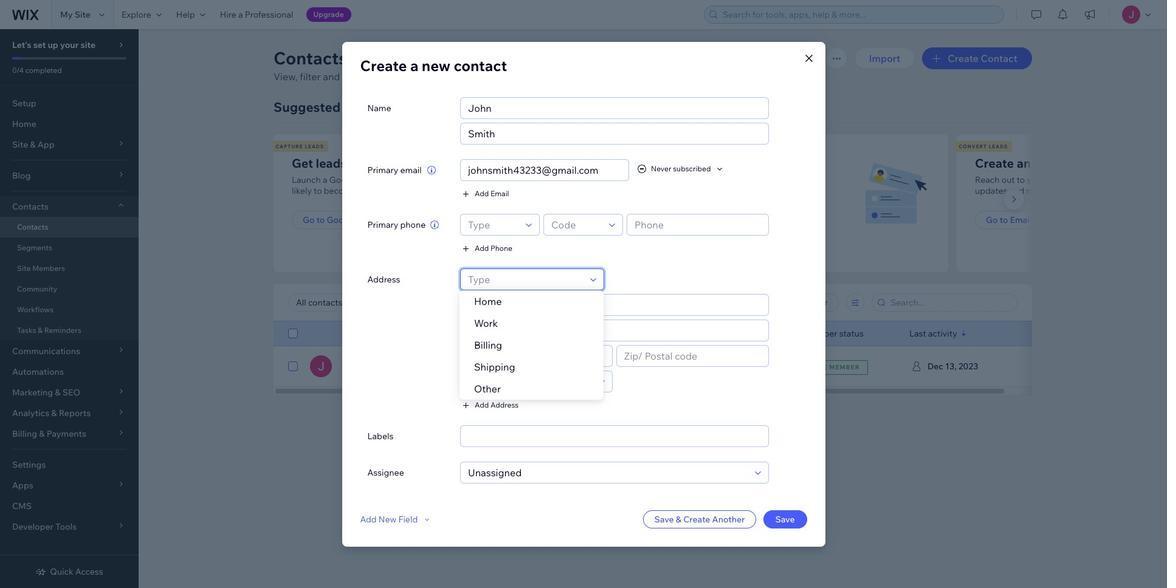 Task type: vqa. For each thing, say whether or not it's contained in the screenshot.
Business Info link
no



Task type: locate. For each thing, give the bounding box(es) containing it.
0 vertical spatial phone
[[491, 244, 513, 253]]

0 horizontal spatial save
[[655, 514, 674, 525]]

1 horizontal spatial email
[[1034, 156, 1065, 171]]

0 vertical spatial member
[[804, 328, 838, 339]]

your inside "contacts view, filter and manage all of your site's customers and leads."
[[405, 71, 425, 83]]

0 horizontal spatial import
[[645, 215, 672, 226]]

1 horizontal spatial contact
[[697, 156, 741, 171]]

a inside "get leads with google ads launch a google ads campaign to target people likely to become leads."
[[323, 175, 328, 185]]

your inside create an email campaign reach out to your subscribers with newsletters, updates and more.
[[1027, 175, 1045, 185]]

1 horizontal spatial phone
[[592, 328, 618, 339]]

1 horizontal spatial and
[[502, 71, 519, 83]]

home inside sidebar element
[[12, 119, 36, 130]]

go down likely
[[303, 215, 315, 226]]

grow
[[634, 156, 665, 171]]

add for add phone
[[475, 244, 489, 253]]

google inside button
[[327, 215, 356, 226]]

leads. right customers
[[521, 71, 548, 83]]

member left status
[[804, 328, 838, 339]]

let's set up your site
[[12, 40, 96, 50]]

2 horizontal spatial and
[[1010, 185, 1025, 196]]

primary for primary email
[[368, 164, 398, 175]]

james peterson image
[[310, 356, 332, 378]]

0 horizontal spatial site
[[17, 264, 31, 273]]

2 leads from the left
[[989, 144, 1008, 150]]

people
[[455, 175, 483, 185]]

1 save from the left
[[655, 514, 674, 525]]

add down add email button at the left of the page
[[475, 244, 489, 253]]

google down name at the top
[[378, 156, 420, 171]]

None field
[[472, 426, 765, 447], [465, 462, 751, 483], [472, 426, 765, 447], [465, 462, 751, 483]]

add down grow
[[634, 175, 650, 185]]

campaign inside "get leads with google ads launch a google ads campaign to target people likely to become leads."
[[378, 175, 417, 185]]

1 horizontal spatial go
[[986, 215, 998, 226]]

& right 'tasks'
[[38, 326, 43, 335]]

go inside "go to email marketing" button
[[986, 215, 998, 226]]

list
[[272, 134, 1168, 272]]

2 primary from the top
[[368, 219, 398, 230]]

contacts inside "contacts view, filter and manage all of your site's customers and leads."
[[274, 47, 348, 69]]

0 horizontal spatial contact
[[454, 56, 507, 74]]

email
[[491, 189, 509, 198], [1010, 215, 1032, 226], [486, 328, 508, 339]]

all
[[381, 71, 391, 83]]

0 vertical spatial google
[[378, 156, 420, 171]]

email left marketing
[[1010, 215, 1032, 226]]

leads. inside "get leads with google ads launch a google ads campaign to target people likely to become leads."
[[358, 185, 381, 196]]

to down the updates
[[1000, 215, 1008, 226]]

suggested for you
[[274, 99, 387, 115]]

dec 13, 2023
[[928, 361, 979, 372]]

site for site member
[[812, 363, 828, 371]]

for
[[343, 99, 361, 115]]

list box
[[460, 290, 604, 400]]

primary phone
[[368, 219, 426, 230]]

more
[[631, 144, 648, 150]]

1 vertical spatial import
[[645, 215, 672, 226]]

member status
[[804, 328, 864, 339]]

2 vertical spatial site
[[812, 363, 828, 371]]

primary right leads
[[368, 164, 398, 175]]

create up you
[[360, 56, 407, 74]]

home up work
[[474, 295, 502, 307]]

0 horizontal spatial address
[[368, 274, 400, 285]]

settings
[[12, 460, 46, 471]]

to right out at the top right of the page
[[1017, 175, 1025, 185]]

1 horizontal spatial campaign
[[1068, 156, 1125, 171]]

go down the updates
[[986, 215, 998, 226]]

2 vertical spatial ads
[[358, 215, 374, 226]]

1 vertical spatial ads
[[361, 175, 376, 185]]

1 horizontal spatial &
[[676, 514, 682, 525]]

0 vertical spatial import
[[869, 52, 901, 64]]

save button
[[763, 510, 807, 529]]

email left target
[[400, 164, 422, 175]]

reach
[[975, 175, 1000, 185]]

0 vertical spatial with
[[350, 156, 375, 171]]

to down the become
[[317, 215, 325, 226]]

Street line 2 (Optional) field
[[465, 320, 765, 341]]

None checkbox
[[288, 327, 298, 341], [288, 359, 298, 374], [288, 327, 298, 341], [288, 359, 298, 374]]

setup link
[[0, 93, 139, 114]]

primary email
[[368, 164, 422, 175]]

and right filter
[[323, 71, 340, 83]]

your up the contacts at the right
[[668, 156, 694, 171]]

ads right the become
[[361, 175, 376, 185]]

leads right convert
[[989, 144, 1008, 150]]

a
[[238, 9, 243, 20], [410, 56, 419, 74], [323, 175, 328, 185], [812, 175, 817, 185]]

primary left phone
[[368, 219, 398, 230]]

First name field
[[465, 98, 765, 118]]

upgrade button
[[306, 7, 351, 22]]

save
[[655, 514, 674, 525], [776, 514, 795, 525]]

add down people
[[475, 189, 489, 198]]

& inside button
[[676, 514, 682, 525]]

with right leads
[[350, 156, 375, 171]]

1 leads from the left
[[305, 144, 324, 150]]

1 horizontal spatial import
[[869, 52, 901, 64]]

home for 'list box' containing home
[[474, 295, 502, 307]]

ads left phone
[[358, 215, 374, 226]]

1 horizontal spatial home
[[474, 295, 502, 307]]

0 vertical spatial leads.
[[521, 71, 548, 83]]

setup
[[12, 98, 36, 109]]

create contact
[[948, 52, 1018, 64]]

new
[[422, 56, 451, 74]]

13,
[[946, 361, 957, 372]]

add down other
[[475, 401, 489, 410]]

0 vertical spatial home
[[12, 119, 36, 130]]

out
[[1002, 175, 1015, 185]]

google
[[378, 156, 420, 171], [329, 175, 359, 185], [327, 215, 356, 226]]

address
[[368, 274, 400, 285], [491, 401, 519, 410]]

convert leads
[[959, 144, 1008, 150]]

campaign left target
[[378, 175, 417, 185]]

campaign up subscribers
[[1068, 156, 1125, 171]]

address up unsaved view field
[[368, 274, 400, 285]]

them
[[741, 175, 762, 185]]

site inside sidebar element
[[17, 264, 31, 273]]

create left contact
[[948, 52, 979, 64]]

create contact button
[[923, 47, 1033, 69]]

address down other
[[491, 401, 519, 410]]

google down the become
[[327, 215, 356, 226]]

contact inside grow your contact list add contacts by importing them via gmail or a csv file.
[[697, 156, 741, 171]]

& inside sidebar element
[[38, 326, 43, 335]]

email down email 'field'
[[491, 189, 509, 198]]

1 horizontal spatial leads.
[[521, 71, 548, 83]]

0 horizontal spatial campaign
[[378, 175, 417, 185]]

1 horizontal spatial save
[[776, 514, 795, 525]]

your down an
[[1027, 175, 1045, 185]]

campaign inside create an email campaign reach out to your subscribers with newsletters, updates and more.
[[1068, 156, 1125, 171]]

contacts inside button
[[674, 215, 710, 226]]

your right of
[[405, 71, 425, 83]]

create for create a new contact
[[360, 56, 407, 74]]

help button
[[169, 0, 213, 29]]

segments
[[17, 243, 52, 252]]

site members
[[17, 264, 65, 273]]

2 vertical spatial email
[[486, 328, 508, 339]]

my
[[60, 9, 73, 20]]

0 vertical spatial ads
[[423, 156, 446, 171]]

phone down add email
[[491, 244, 513, 253]]

go inside go to google ads button
[[303, 215, 315, 226]]

status
[[840, 328, 864, 339]]

create an email campaign reach out to your subscribers with newsletters, updates and more.
[[975, 156, 1162, 196]]

2 horizontal spatial site
[[812, 363, 828, 371]]

0 horizontal spatial leads
[[305, 144, 324, 150]]

site's
[[427, 71, 450, 83]]

cms link
[[0, 496, 139, 517]]

2 vertical spatial google
[[327, 215, 356, 226]]

save inside 'save' button
[[776, 514, 795, 525]]

add left the new
[[360, 514, 377, 525]]

1 vertical spatial site
[[17, 264, 31, 273]]

import inside button
[[645, 215, 672, 226]]

2023
[[959, 361, 979, 372]]

City field
[[465, 346, 609, 366]]

Zip/ Postal code field
[[621, 346, 765, 366]]

1 vertical spatial address
[[491, 401, 519, 410]]

2 save from the left
[[776, 514, 795, 525]]

a right or
[[812, 175, 817, 185]]

1 vertical spatial &
[[676, 514, 682, 525]]

completed
[[25, 66, 62, 75]]

never subscribed button
[[637, 163, 726, 174]]

1 horizontal spatial site
[[75, 9, 91, 20]]

1 primary from the top
[[368, 164, 398, 175]]

2 go from the left
[[986, 215, 998, 226]]

site right my at the left of the page
[[75, 9, 91, 20]]

primary for primary phone
[[368, 219, 398, 230]]

to inside create an email campaign reach out to your subscribers with newsletters, updates and more.
[[1017, 175, 1025, 185]]

settings link
[[0, 455, 139, 476]]

list box containing home
[[460, 290, 604, 400]]

with right subscribers
[[1095, 175, 1112, 185]]

1 vertical spatial phone
[[592, 328, 618, 339]]

0 horizontal spatial go
[[303, 215, 315, 226]]

1 vertical spatial primary
[[368, 219, 398, 230]]

type field down add phone
[[465, 269, 587, 290]]

member down status
[[830, 363, 860, 371]]

0 vertical spatial contact
[[454, 56, 507, 74]]

save inside "save & create another" button
[[655, 514, 674, 525]]

0 horizontal spatial with
[[350, 156, 375, 171]]

0 vertical spatial type field
[[465, 214, 522, 235]]

phone
[[491, 244, 513, 253], [592, 328, 618, 339]]

leads up get
[[305, 144, 324, 150]]

1 vertical spatial home
[[474, 295, 502, 307]]

hire a professional
[[220, 9, 293, 20]]

set
[[33, 40, 46, 50]]

launch
[[292, 175, 321, 185]]

1 horizontal spatial with
[[1095, 175, 1112, 185]]

and
[[323, 71, 340, 83], [502, 71, 519, 83], [1010, 185, 1025, 196]]

&
[[38, 326, 43, 335], [676, 514, 682, 525]]

phone
[[400, 219, 426, 230]]

import down file.
[[645, 215, 672, 226]]

0 horizontal spatial home
[[12, 119, 36, 130]]

email
[[1034, 156, 1065, 171], [400, 164, 422, 175]]

to left target
[[419, 175, 427, 185]]

save & create another
[[655, 514, 745, 525]]

1 vertical spatial leads.
[[358, 185, 381, 196]]

create left another
[[684, 514, 711, 525]]

tasks & reminders
[[17, 326, 81, 335]]

hire
[[220, 9, 236, 20]]

import inside button
[[869, 52, 901, 64]]

get leads with google ads launch a google ads campaign to target people likely to become leads.
[[292, 156, 483, 196]]

home inside 'list box'
[[474, 295, 502, 307]]

ads inside go to google ads button
[[358, 215, 374, 226]]

a down leads
[[323, 175, 328, 185]]

google down leads
[[329, 175, 359, 185]]

site down segments on the left top
[[17, 264, 31, 273]]

save for save
[[776, 514, 795, 525]]

or
[[802, 175, 810, 185]]

create
[[948, 52, 979, 64], [360, 56, 407, 74], [975, 156, 1014, 171], [684, 514, 711, 525]]

contact right site's
[[454, 56, 507, 74]]

segments link
[[0, 238, 139, 258]]

never
[[651, 164, 672, 173]]

email up shipping
[[486, 328, 508, 339]]

Code field
[[548, 214, 606, 235]]

by
[[688, 175, 698, 185]]

1 vertical spatial email
[[1010, 215, 1032, 226]]

contact up the importing at the right of the page
[[697, 156, 741, 171]]

create inside create an email campaign reach out to your subscribers with newsletters, updates and more.
[[975, 156, 1014, 171]]

phone down "street" "field"
[[592, 328, 618, 339]]

email right an
[[1034, 156, 1065, 171]]

and left more.
[[1010, 185, 1025, 196]]

contacts
[[274, 47, 348, 69], [12, 201, 49, 212], [674, 215, 710, 226], [17, 223, 48, 232]]

home down setup
[[12, 119, 36, 130]]

0 vertical spatial primary
[[368, 164, 398, 175]]

1 vertical spatial campaign
[[378, 175, 417, 185]]

campaign
[[1068, 156, 1125, 171], [378, 175, 417, 185]]

create up the reach
[[975, 156, 1014, 171]]

and right customers
[[502, 71, 519, 83]]

community
[[17, 285, 57, 294]]

marketing
[[1034, 215, 1075, 226]]

add address button
[[460, 400, 519, 411]]

Type field
[[465, 214, 522, 235], [465, 269, 587, 290]]

import down 'search for tools, apps, help & more...' field on the right of page
[[869, 52, 901, 64]]

contact
[[981, 52, 1018, 64]]

site down member status
[[812, 363, 828, 371]]

1 vertical spatial with
[[1095, 175, 1112, 185]]

1 go from the left
[[303, 215, 315, 226]]

subscribed
[[673, 164, 711, 173]]

& for reminders
[[38, 326, 43, 335]]

0 vertical spatial &
[[38, 326, 43, 335]]

import button
[[855, 47, 915, 69]]

ads up target
[[423, 156, 446, 171]]

Unsaved view field
[[292, 294, 377, 311]]

target
[[429, 175, 453, 185]]

1 horizontal spatial leads
[[989, 144, 1008, 150]]

& for create
[[676, 514, 682, 525]]

leads. right the become
[[358, 185, 381, 196]]

import contacts
[[645, 215, 710, 226]]

1 horizontal spatial address
[[491, 401, 519, 410]]

0 horizontal spatial phone
[[491, 244, 513, 253]]

your right up in the top left of the page
[[60, 40, 79, 50]]

list containing get leads with google ads
[[272, 134, 1168, 272]]

with inside "get leads with google ads launch a google ads campaign to target people likely to become leads."
[[350, 156, 375, 171]]

0 horizontal spatial &
[[38, 326, 43, 335]]

Street field
[[465, 295, 765, 315]]

& left another
[[676, 514, 682, 525]]

0 vertical spatial campaign
[[1068, 156, 1125, 171]]

leads for get
[[305, 144, 324, 150]]

Country field
[[465, 371, 595, 392]]

1 vertical spatial contact
[[697, 156, 741, 171]]

newsletters,
[[1114, 175, 1162, 185]]

type field up add phone
[[465, 214, 522, 235]]

primary
[[368, 164, 398, 175], [368, 219, 398, 230]]

1 vertical spatial type field
[[465, 269, 587, 290]]

leads for create
[[989, 144, 1008, 150]]

0 horizontal spatial leads.
[[358, 185, 381, 196]]

email inside create an email campaign reach out to your subscribers with newsletters, updates and more.
[[1034, 156, 1065, 171]]

Phone field
[[631, 214, 765, 235]]



Task type: describe. For each thing, give the bounding box(es) containing it.
quick
[[50, 567, 73, 578]]

site members link
[[0, 258, 139, 279]]

convert
[[959, 144, 987, 150]]

a right hire
[[238, 9, 243, 20]]

get
[[292, 156, 313, 171]]

get more contacts
[[618, 144, 682, 150]]

more.
[[1027, 185, 1049, 196]]

create for create contact
[[948, 52, 979, 64]]

a inside grow your contact list add contacts by importing them via gmail or a csv file.
[[812, 175, 817, 185]]

add for add email
[[475, 189, 489, 198]]

hire a professional link
[[213, 0, 301, 29]]

name
[[368, 102, 391, 113]]

phone inside button
[[491, 244, 513, 253]]

1 type field from the top
[[465, 214, 522, 235]]

your inside sidebar element
[[60, 40, 79, 50]]

last activity
[[910, 328, 958, 339]]

community link
[[0, 279, 139, 300]]

contacts view, filter and manage all of your site's customers and leads.
[[274, 47, 550, 83]]

via
[[764, 175, 775, 185]]

gmail
[[777, 175, 800, 185]]

save & create another button
[[644, 510, 756, 529]]

list
[[744, 156, 762, 171]]

access
[[75, 567, 103, 578]]

filter
[[808, 297, 828, 308]]

tasks & reminders link
[[0, 320, 139, 341]]

add for add new field
[[360, 514, 377, 525]]

site for site members
[[17, 264, 31, 273]]

other
[[474, 383, 501, 395]]

contacts button
[[0, 196, 139, 217]]

Email field
[[465, 160, 625, 180]]

automations
[[12, 367, 64, 378]]

assignee
[[368, 467, 404, 478]]

site
[[81, 40, 96, 50]]

an
[[1017, 156, 1031, 171]]

quick access
[[50, 567, 103, 578]]

leads
[[316, 156, 347, 171]]

leads. inside "contacts view, filter and manage all of your site's customers and leads."
[[521, 71, 548, 83]]

with inside create an email campaign reach out to your subscribers with newsletters, updates and more.
[[1095, 175, 1112, 185]]

0 vertical spatial email
[[491, 189, 509, 198]]

likely
[[292, 185, 312, 196]]

your inside grow your contact list add contacts by importing them via gmail or a csv file.
[[668, 156, 694, 171]]

contacts
[[652, 175, 686, 185]]

customers
[[452, 71, 500, 83]]

filter button
[[786, 294, 839, 312]]

create a new contact
[[360, 56, 507, 74]]

view,
[[274, 71, 298, 83]]

my site
[[60, 9, 91, 20]]

manage
[[342, 71, 379, 83]]

import contacts button
[[634, 211, 721, 229]]

to right likely
[[314, 185, 322, 196]]

add inside grow your contact list add contacts by importing them via gmail or a csv file.
[[634, 175, 650, 185]]

professional
[[245, 9, 293, 20]]

1 vertical spatial google
[[329, 175, 359, 185]]

site member
[[812, 363, 860, 371]]

grow your contact list add contacts by importing them via gmail or a csv file.
[[634, 156, 817, 196]]

labels
[[368, 431, 394, 442]]

members
[[32, 264, 65, 273]]

import for import contacts
[[645, 215, 672, 226]]

0 vertical spatial address
[[368, 274, 400, 285]]

automations link
[[0, 362, 139, 382]]

add email button
[[460, 188, 509, 199]]

explore
[[122, 9, 151, 20]]

activity
[[929, 328, 958, 339]]

suggested
[[274, 99, 341, 115]]

go for get
[[303, 215, 315, 226]]

address inside button
[[491, 401, 519, 410]]

billing
[[474, 339, 502, 351]]

of
[[394, 71, 403, 83]]

add for add address
[[475, 401, 489, 410]]

Search... field
[[887, 294, 1014, 311]]

contacts link
[[0, 217, 139, 238]]

go for create
[[986, 215, 998, 226]]

0 horizontal spatial email
[[400, 164, 422, 175]]

go to google ads
[[303, 215, 374, 226]]

add phone button
[[460, 243, 513, 254]]

updates
[[975, 185, 1008, 196]]

you
[[364, 99, 387, 115]]

help
[[176, 9, 195, 20]]

filter
[[300, 71, 321, 83]]

Last name field
[[465, 123, 765, 144]]

up
[[48, 40, 58, 50]]

importing
[[700, 175, 739, 185]]

save for save & create another
[[655, 514, 674, 525]]

a right of
[[410, 56, 419, 74]]

file.
[[653, 185, 667, 196]]

create for create an email campaign reach out to your subscribers with newsletters, updates and more.
[[975, 156, 1014, 171]]

and inside create an email campaign reach out to your subscribers with newsletters, updates and more.
[[1010, 185, 1025, 196]]

import for import
[[869, 52, 901, 64]]

home for home link
[[12, 119, 36, 130]]

let's
[[12, 40, 31, 50]]

new
[[379, 514, 397, 525]]

1 vertical spatial member
[[830, 363, 860, 371]]

0 vertical spatial site
[[75, 9, 91, 20]]

contacts inside popup button
[[12, 201, 49, 212]]

go to email marketing
[[986, 215, 1075, 226]]

add new field button
[[360, 514, 432, 525]]

contacts
[[650, 144, 682, 150]]

0 horizontal spatial and
[[323, 71, 340, 83]]

james.peterson1902@gmail.com
[[486, 361, 618, 372]]

reminders
[[44, 326, 81, 335]]

sidebar element
[[0, 29, 139, 589]]

subscribers
[[1047, 175, 1093, 185]]

field
[[399, 514, 418, 525]]

2 type field from the top
[[465, 269, 587, 290]]

0/4
[[12, 66, 24, 75]]

workflows
[[17, 305, 54, 314]]

Search for tools, apps, help & more... field
[[719, 6, 1000, 23]]



